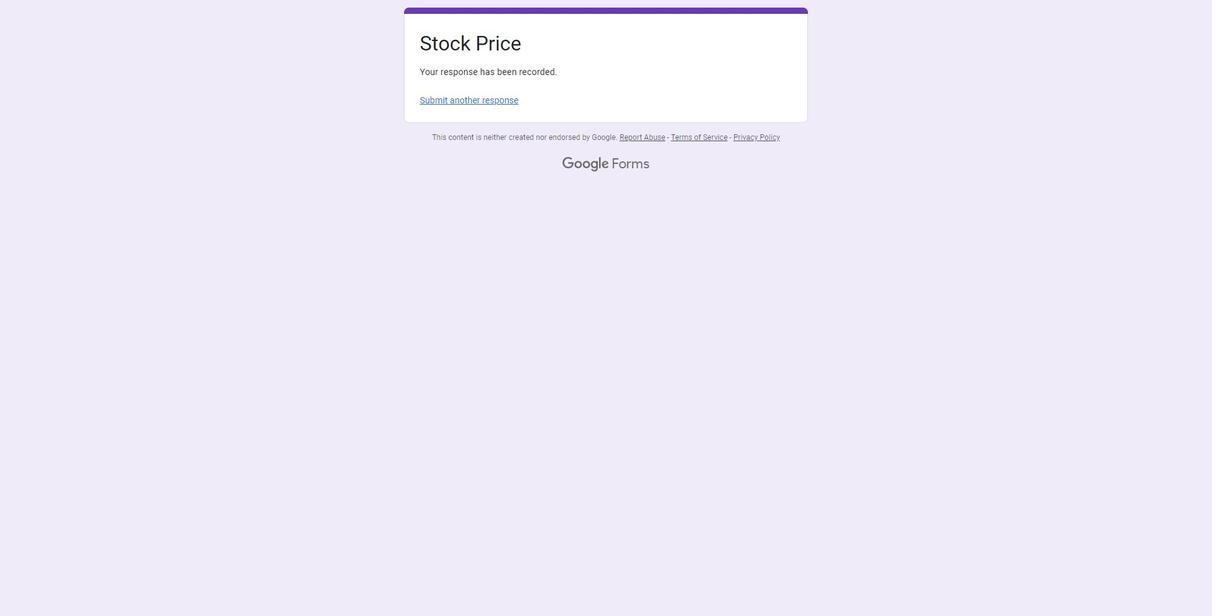 Task type: vqa. For each thing, say whether or not it's contained in the screenshot.
Google Image
yes



Task type: locate. For each thing, give the bounding box(es) containing it.
google image
[[563, 157, 609, 172]]

heading
[[420, 31, 792, 66]]



